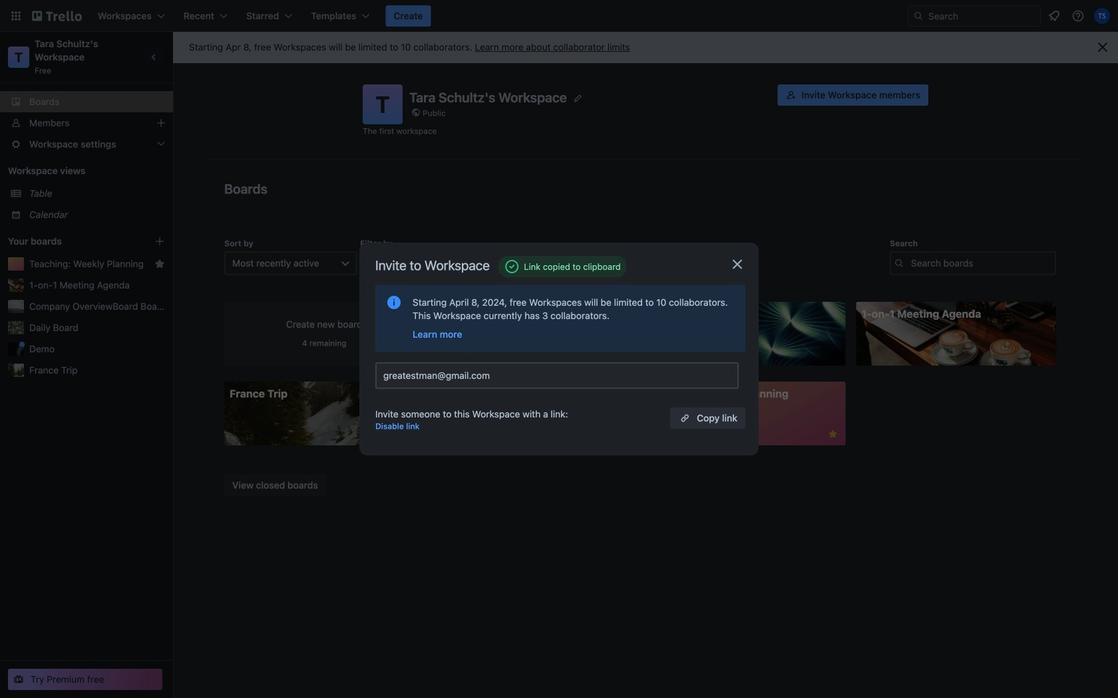 Task type: locate. For each thing, give the bounding box(es) containing it.
sm image
[[408, 350, 422, 363]]

your boards with 6 items element
[[8, 234, 134, 250]]

Search boards text field
[[890, 252, 1056, 276]]

0 notifications image
[[1046, 8, 1062, 24]]

starred icon image
[[154, 259, 165, 270]]

search image
[[913, 11, 924, 21]]

status
[[499, 256, 626, 278]]



Task type: describe. For each thing, give the bounding box(es) containing it.
primary element
[[0, 0, 1118, 32]]

close image
[[729, 257, 745, 273]]

add board image
[[154, 236, 165, 247]]

tara schultz (taraschultz7) image
[[1094, 8, 1110, 24]]

open information menu image
[[1071, 9, 1085, 23]]

Search field
[[908, 5, 1041, 27]]

Email address or name text field
[[383, 367, 736, 385]]

workspace navigation collapse icon image
[[145, 48, 164, 67]]



Task type: vqa. For each thing, say whether or not it's contained in the screenshot.
Create from template… icon
no



